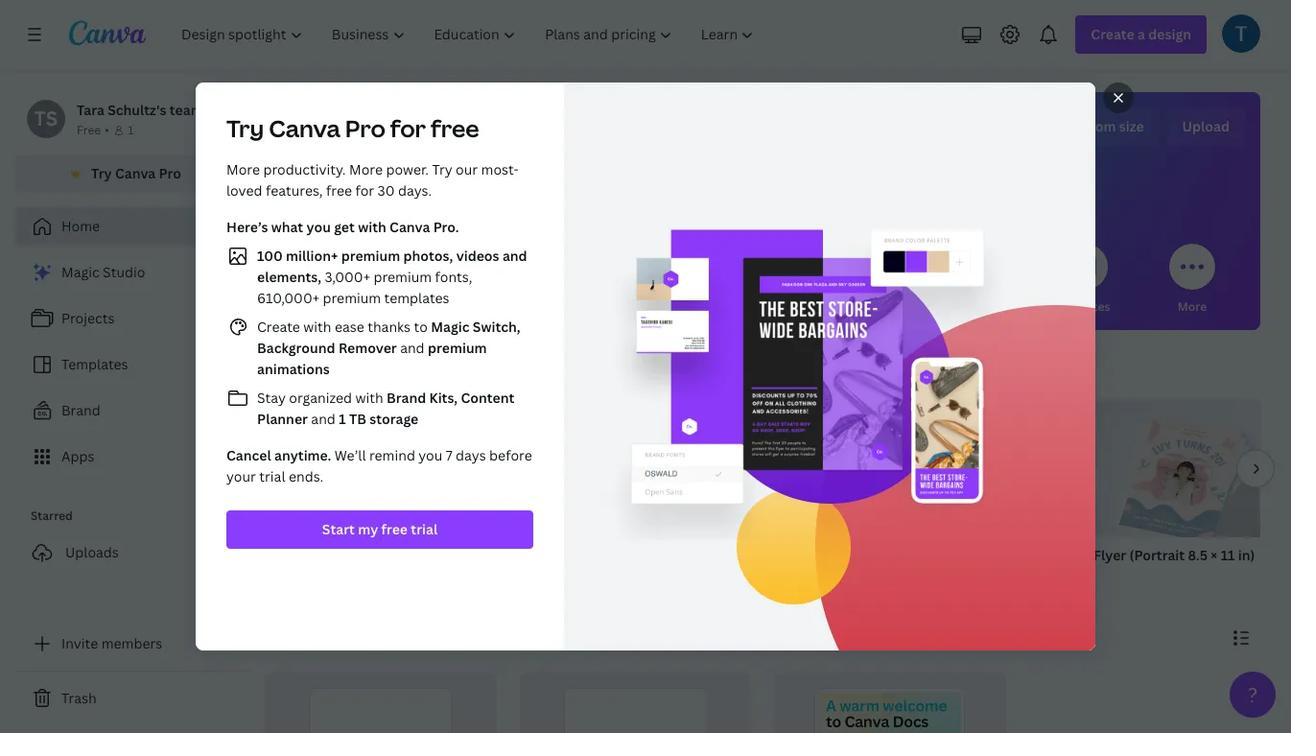 Task type: describe. For each thing, give the bounding box(es) containing it.
get
[[334, 218, 355, 236]]

studio
[[103, 263, 145, 281]]

magic studio
[[61, 263, 145, 281]]

try...
[[421, 361, 458, 384]]

doc
[[265, 546, 291, 564]]

group for instagram post (square)
[[887, 399, 1071, 537]]

starred
[[31, 508, 73, 524]]

1 vertical spatial with
[[304, 318, 331, 336]]

content
[[461, 389, 515, 407]]

presentations button
[[616, 230, 694, 330]]

list containing magic studio
[[15, 253, 249, 476]]

group for flyer (portrait 8.5 × 11 in)
[[1094, 399, 1278, 543]]

docs
[[426, 298, 454, 315]]

remind
[[369, 446, 415, 464]]

recent
[[265, 627, 324, 650]]

premium up "templates"
[[374, 268, 432, 286]]

you might want to try...
[[265, 361, 458, 384]]

flyer (portrait 8.5 × 11 in)
[[1094, 546, 1256, 564]]

here's what you get with canva pro.
[[226, 218, 459, 236]]

and inside 100 million+ premium photos, videos and elements,
[[503, 247, 527, 265]]

instagram post (square) group
[[887, 399, 1071, 589]]

brand kits, content planner
[[257, 389, 515, 428]]

photos,
[[404, 247, 453, 265]]

try for try canva pro for free
[[226, 112, 264, 144]]

remover
[[339, 339, 397, 357]]

you
[[265, 361, 296, 384]]

uploads button
[[15, 534, 249, 572]]

post
[[955, 546, 984, 564]]

templates link
[[15, 345, 249, 384]]

premium inside "premium animations"
[[428, 339, 487, 357]]

instagram post (square)
[[887, 546, 1043, 564]]

ease
[[335, 318, 364, 336]]

designs
[[328, 627, 392, 650]]

to inside list
[[414, 318, 428, 336]]

whiteboard
[[472, 546, 549, 564]]

trial inside button
[[411, 520, 438, 538]]

apps link
[[15, 438, 249, 476]]

7
[[446, 446, 453, 464]]

whiteboards
[[512, 298, 584, 315]]

1 group from the left
[[265, 399, 449, 537]]

invite members
[[61, 634, 162, 652]]

presentations
[[616, 298, 694, 315]]

fonts,
[[435, 268, 472, 286]]

instagram
[[887, 546, 952, 564]]

features,
[[266, 181, 323, 200]]

cancel anytime.
[[226, 446, 331, 464]]

free •
[[77, 122, 109, 138]]

home link
[[15, 207, 249, 246]]

top level navigation element
[[169, 15, 771, 54]]

we'll remind you 7 days before your trial ends.
[[226, 446, 532, 486]]

your
[[226, 467, 256, 486]]

stay
[[257, 389, 286, 407]]

0 vertical spatial free
[[431, 112, 479, 144]]

planner
[[257, 410, 308, 428]]

recent designs
[[265, 627, 392, 650]]

100 million+ premium photos, videos and elements,
[[257, 247, 527, 286]]

3,000+ premium fonts, 610,000+ premium templates
[[257, 268, 472, 307]]

try canva pro button
[[15, 155, 249, 192]]

(square)
[[988, 546, 1043, 564]]

more for more productivity. more power. try our most- loved features, free for 30 days.
[[226, 160, 260, 178]]

30
[[378, 181, 395, 200]]

print
[[937, 298, 965, 315]]

magic for studio
[[61, 263, 100, 281]]

more productivity. more power. try our most- loved features, free for 30 days.
[[226, 160, 519, 200]]

before
[[489, 446, 532, 464]]

storage
[[370, 410, 419, 428]]

apps
[[61, 447, 94, 465]]

free inside more productivity. more power. try our most- loved features, free for 30 days.
[[326, 181, 352, 200]]

invite members button
[[15, 625, 249, 663]]

create with ease thanks to
[[257, 318, 431, 336]]

days
[[456, 446, 486, 464]]

premium down 3,000+
[[323, 289, 381, 307]]

presentation
[[679, 546, 763, 564]]

try inside more productivity. more power. try our most- loved features, free for 30 days.
[[432, 160, 453, 178]]

•
[[105, 122, 109, 138]]

brand for brand
[[61, 401, 101, 419]]

schultz's
[[108, 101, 166, 119]]

pro for try canva pro
[[159, 164, 181, 182]]

pro for try canva pro for free
[[345, 112, 386, 144]]

magic switch, background remover
[[257, 318, 521, 357]]

tara
[[77, 101, 104, 119]]

group for presentation (16:9)
[[679, 399, 864, 537]]

social media button
[[727, 230, 798, 330]]

premium inside 100 million+ premium photos, videos and elements,
[[341, 247, 400, 265]]

anytime.
[[274, 446, 331, 464]]

trial inside we'll remind you 7 days before your trial ends.
[[259, 467, 285, 486]]

productivity.
[[263, 160, 346, 178]]

create
[[257, 318, 300, 336]]

free inside button
[[381, 520, 408, 538]]

11
[[1221, 546, 1235, 564]]

invite
[[61, 634, 98, 652]]

list containing 100 million+ premium photos, videos and elements,
[[226, 245, 534, 430]]

group for whiteboard
[[472, 399, 656, 537]]

most-
[[481, 160, 519, 178]]

1 inside list
[[339, 410, 346, 428]]

8.5
[[1188, 546, 1208, 564]]

stay organized with
[[257, 389, 387, 407]]

elements,
[[257, 268, 321, 286]]

free
[[77, 122, 101, 138]]

whiteboard group
[[472, 399, 656, 589]]

organized
[[289, 389, 352, 407]]

and 1 tb storage
[[308, 410, 419, 428]]

templates
[[61, 355, 128, 373]]



Task type: vqa. For each thing, say whether or not it's contained in the screenshot.
2nd items from the right
no



Task type: locate. For each thing, give the bounding box(es) containing it.
and down thanks
[[397, 339, 428, 357]]

brand up apps
[[61, 401, 101, 419]]

0 horizontal spatial pro
[[159, 164, 181, 182]]

tara schultz's team image
[[27, 100, 65, 138]]

1 horizontal spatial try
[[226, 112, 264, 144]]

1 vertical spatial for
[[355, 181, 374, 200]]

home
[[61, 217, 100, 235]]

5 group from the left
[[1094, 399, 1278, 543]]

to left try...
[[399, 361, 417, 384]]

for up power.
[[390, 112, 426, 144]]

media
[[764, 298, 798, 315]]

trash link
[[15, 679, 249, 718]]

pro
[[345, 112, 386, 144], [159, 164, 181, 182]]

start my free trial
[[322, 520, 438, 538]]

to down docs
[[414, 318, 428, 336]]

brand inside brand kits, content planner
[[387, 389, 426, 407]]

with down for
[[304, 318, 331, 336]]

trial
[[259, 467, 285, 486], [411, 520, 438, 538]]

and down stay organized with
[[311, 410, 336, 428]]

trial down cancel anytime.
[[259, 467, 285, 486]]

more for more
[[1178, 298, 1207, 315]]

for you button
[[310, 230, 356, 330]]

0 horizontal spatial magic
[[61, 263, 100, 281]]

1 down the schultz's
[[128, 122, 134, 138]]

here's
[[226, 218, 268, 236]]

1 horizontal spatial pro
[[345, 112, 386, 144]]

pro.
[[433, 218, 459, 236]]

pro up home link
[[159, 164, 181, 182]]

0 horizontal spatial more
[[226, 160, 260, 178]]

you inside button
[[333, 298, 354, 315]]

you for remind
[[419, 446, 443, 464]]

for inside more productivity. more power. try our most- loved features, free for 30 days.
[[355, 181, 374, 200]]

you inside we'll remind you 7 days before your trial ends.
[[419, 446, 443, 464]]

1 vertical spatial 1
[[339, 410, 346, 428]]

will
[[641, 114, 690, 155]]

my
[[358, 520, 378, 538]]

kits,
[[429, 389, 458, 407]]

0 vertical spatial pro
[[345, 112, 386, 144]]

0 vertical spatial to
[[414, 318, 428, 336]]

presentation (16:9)
[[679, 546, 804, 564]]

free up the our
[[431, 112, 479, 144]]

try canva pro
[[91, 164, 181, 182]]

and for and
[[397, 339, 428, 357]]

websites
[[1060, 298, 1111, 315]]

you
[[697, 114, 754, 155], [307, 218, 331, 236], [333, 298, 354, 315], [419, 446, 443, 464]]

0 horizontal spatial trial
[[259, 467, 285, 486]]

magic
[[61, 263, 100, 281], [431, 318, 470, 336]]

switch,
[[473, 318, 521, 336]]

pro up more productivity. more power. try our most- loved features, free for 30 days.
[[345, 112, 386, 144]]

cancel
[[226, 446, 271, 464]]

0 vertical spatial and
[[503, 247, 527, 265]]

100
[[257, 247, 283, 265]]

with
[[358, 218, 386, 236], [304, 318, 331, 336], [355, 389, 383, 407]]

try canva pro for free
[[226, 112, 479, 144]]

premium up try...
[[428, 339, 487, 357]]

1 horizontal spatial magic
[[431, 318, 470, 336]]

docs button
[[417, 230, 463, 330]]

4 group from the left
[[887, 399, 1071, 537]]

2 horizontal spatial canva
[[390, 218, 430, 236]]

1 vertical spatial pro
[[159, 164, 181, 182]]

1 horizontal spatial for
[[390, 112, 426, 144]]

products
[[967, 298, 1018, 315]]

list
[[226, 245, 534, 430], [15, 253, 249, 476]]

free right my
[[381, 520, 408, 538]]

free up the here's what you get with canva pro.
[[326, 181, 352, 200]]

try down •
[[91, 164, 112, 182]]

brand for brand kits, content planner
[[387, 389, 426, 407]]

canva inside button
[[115, 164, 156, 182]]

try inside try canva pro button
[[91, 164, 112, 182]]

million+
[[286, 247, 338, 265]]

more inside button
[[1178, 298, 1207, 315]]

0 vertical spatial trial
[[259, 467, 285, 486]]

projects
[[61, 309, 115, 327]]

magic left studio
[[61, 263, 100, 281]]

brand link
[[15, 391, 249, 430]]

trash
[[61, 689, 97, 707]]

610,000+
[[257, 289, 320, 307]]

try for try canva pro
[[91, 164, 112, 182]]

magic down docs
[[431, 318, 470, 336]]

videos
[[456, 247, 499, 265]]

start my free trial button
[[226, 510, 534, 549]]

what
[[553, 114, 635, 155]]

more button
[[1170, 230, 1216, 330]]

0 vertical spatial with
[[358, 218, 386, 236]]

try
[[226, 112, 264, 144], [432, 160, 453, 178], [91, 164, 112, 182]]

2 horizontal spatial try
[[432, 160, 453, 178]]

want
[[353, 361, 395, 384]]

you left get
[[307, 218, 331, 236]]

what will you
[[553, 114, 760, 155]]

videos button
[[847, 230, 893, 330]]

1 vertical spatial magic
[[431, 318, 470, 336]]

0 vertical spatial magic
[[61, 263, 100, 281]]

2 vertical spatial with
[[355, 389, 383, 407]]

1 vertical spatial free
[[326, 181, 352, 200]]

start
[[322, 520, 355, 538]]

2 horizontal spatial and
[[503, 247, 527, 265]]

1 horizontal spatial free
[[381, 520, 408, 538]]

(portrait
[[1130, 546, 1185, 564]]

uploads link
[[15, 534, 249, 572]]

you for will
[[697, 114, 754, 155]]

try left the our
[[432, 160, 453, 178]]

for left 30
[[355, 181, 374, 200]]

3 group from the left
[[679, 399, 864, 537]]

with right get
[[358, 218, 386, 236]]

(16:9)
[[767, 546, 804, 564]]

2 vertical spatial free
[[381, 520, 408, 538]]

brand up storage
[[387, 389, 426, 407]]

presentation (16:9) group
[[679, 399, 864, 589]]

you up create with ease thanks to
[[333, 298, 354, 315]]

more
[[226, 160, 260, 178], [349, 160, 383, 178], [1178, 298, 1207, 315]]

1 horizontal spatial more
[[349, 160, 383, 178]]

social
[[727, 298, 761, 315]]

team
[[170, 101, 203, 119]]

1 horizontal spatial trial
[[411, 520, 438, 538]]

for
[[390, 112, 426, 144], [355, 181, 374, 200]]

0 horizontal spatial and
[[311, 410, 336, 428]]

doc group
[[265, 399, 449, 589]]

canva for try canva pro
[[115, 164, 156, 182]]

tara schultz's team
[[77, 101, 203, 119]]

magic inside magic switch, background remover
[[431, 318, 470, 336]]

loved
[[226, 181, 262, 200]]

2 vertical spatial canva
[[390, 218, 430, 236]]

brand
[[387, 389, 426, 407], [61, 401, 101, 419]]

1 vertical spatial trial
[[411, 520, 438, 538]]

×
[[1211, 546, 1218, 564]]

projects link
[[15, 299, 249, 338]]

0 horizontal spatial canva
[[115, 164, 156, 182]]

2 horizontal spatial more
[[1178, 298, 1207, 315]]

pro inside try canva pro button
[[159, 164, 181, 182]]

background
[[257, 339, 335, 357]]

1 horizontal spatial and
[[397, 339, 428, 357]]

magic for switch,
[[431, 318, 470, 336]]

what
[[271, 218, 303, 236]]

None search field
[[475, 178, 1051, 217]]

0 horizontal spatial for
[[355, 181, 374, 200]]

3,000+
[[325, 268, 370, 286]]

trial right my
[[411, 520, 438, 538]]

you left 7
[[419, 446, 443, 464]]

premium up 3,000+
[[341, 247, 400, 265]]

0 vertical spatial canva
[[269, 112, 340, 144]]

and for and 1 tb storage
[[311, 410, 336, 428]]

2 horizontal spatial free
[[431, 112, 479, 144]]

2 vertical spatial and
[[311, 410, 336, 428]]

0 horizontal spatial try
[[91, 164, 112, 182]]

1 left tb
[[339, 410, 346, 428]]

you for what
[[307, 218, 331, 236]]

1 vertical spatial canva
[[115, 164, 156, 182]]

animations
[[257, 360, 330, 378]]

canva up productivity. at the left of the page
[[269, 112, 340, 144]]

canva up photos,
[[390, 218, 430, 236]]

1 vertical spatial to
[[399, 361, 417, 384]]

1 horizontal spatial 1
[[339, 410, 346, 428]]

try right the team
[[226, 112, 264, 144]]

you right will
[[697, 114, 754, 155]]

group
[[265, 399, 449, 537], [472, 399, 656, 537], [679, 399, 864, 537], [887, 399, 1071, 537], [1094, 399, 1278, 543]]

1 vertical spatial and
[[397, 339, 428, 357]]

0 horizontal spatial brand
[[61, 401, 101, 419]]

0 horizontal spatial free
[[326, 181, 352, 200]]

ends.
[[289, 467, 324, 486]]

canva for try canva pro for free
[[269, 112, 340, 144]]

days.
[[398, 181, 432, 200]]

2 group from the left
[[472, 399, 656, 537]]

tb
[[349, 410, 367, 428]]

and
[[503, 247, 527, 265], [397, 339, 428, 357], [311, 410, 336, 428]]

free
[[431, 112, 479, 144], [326, 181, 352, 200], [381, 520, 408, 538]]

with up and 1 tb storage
[[355, 389, 383, 407]]

tara schultz's team element
[[27, 100, 65, 138]]

canva up home link
[[115, 164, 156, 182]]

for you
[[312, 298, 354, 315]]

premium animations
[[257, 339, 487, 378]]

0 vertical spatial for
[[390, 112, 426, 144]]

1 horizontal spatial canva
[[269, 112, 340, 144]]

and right videos
[[503, 247, 527, 265]]

flyer (portrait 8.5 × 11 in) group
[[1094, 399, 1278, 589]]

0 horizontal spatial 1
[[128, 122, 134, 138]]

0 vertical spatial 1
[[128, 122, 134, 138]]

1 horizontal spatial brand
[[387, 389, 426, 407]]

print products button
[[937, 230, 1018, 330]]

whiteboards button
[[512, 230, 584, 330]]



